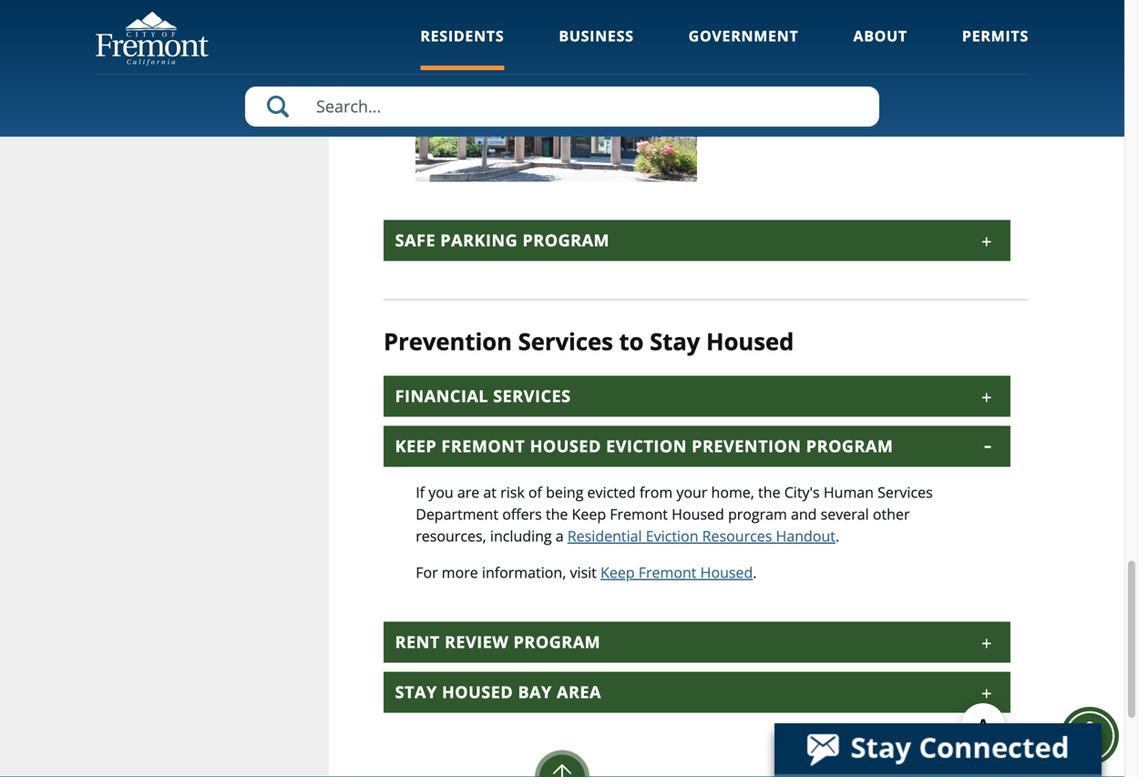 Task type: locate. For each thing, give the bounding box(es) containing it.
if you are at risk of being evicted from your home, the city's human services department offers the keep fremont housed program and several other resources, including a
[[416, 482, 933, 546]]

housed
[[530, 435, 601, 457], [442, 681, 513, 703]]

risk
[[500, 482, 525, 502]]

your
[[676, 482, 707, 502]]

1 vertical spatial housed
[[442, 681, 513, 703]]

1 vertical spatial program
[[513, 631, 601, 653]]

the
[[758, 482, 780, 502], [546, 504, 568, 524]]

program up human
[[806, 435, 893, 457]]

1 horizontal spatial program
[[806, 435, 893, 457]]

housed right stay in the top right of the page
[[706, 325, 794, 357]]

area
[[557, 681, 601, 703]]

fremont down eviction on the bottom right of the page
[[638, 563, 697, 582]]

if
[[416, 482, 425, 502]]

stay
[[650, 325, 700, 357]]

the up a
[[546, 504, 568, 524]]

. down resources
[[753, 563, 757, 582]]

of
[[528, 482, 542, 502]]

0 vertical spatial housed
[[706, 325, 794, 357]]

1 vertical spatial housed
[[672, 504, 724, 524]]

housed
[[706, 325, 794, 357], [672, 504, 724, 524], [700, 563, 753, 582]]

information,
[[482, 563, 566, 582]]

housed down resources
[[700, 563, 753, 582]]

fremont inside if you are at risk of being evicted from your home, the city's human services department offers the keep fremont housed program and several other resources, including a
[[610, 504, 668, 524]]

0 vertical spatial fremont
[[610, 504, 668, 524]]

keep
[[572, 504, 606, 524], [600, 563, 635, 582]]

stay connected image
[[774, 723, 1100, 774]]

financial services
[[395, 385, 571, 407]]

resources,
[[416, 526, 486, 546]]

services
[[518, 325, 613, 357], [878, 482, 933, 502]]

fremont
[[441, 435, 525, 457]]

evicted
[[587, 482, 636, 502]]

parking
[[440, 229, 518, 252]]

for
[[416, 563, 438, 582]]

eviction
[[646, 526, 698, 546]]

safe
[[395, 229, 436, 252]]

to
[[619, 325, 644, 357]]

financial
[[395, 385, 488, 407]]

business link
[[559, 26, 634, 70]]

services up services
[[518, 325, 613, 357]]

rent
[[395, 631, 440, 653]]

services inside if you are at risk of being evicted from your home, the city's human services department offers the keep fremont housed program and several other resources, including a
[[878, 482, 933, 502]]

1 horizontal spatial services
[[878, 482, 933, 502]]

0 horizontal spatial services
[[518, 325, 613, 357]]

the up program
[[758, 482, 780, 502]]

2 vertical spatial housed
[[700, 563, 753, 582]]

stay
[[395, 681, 437, 703]]

a
[[556, 526, 564, 546]]

review
[[445, 631, 509, 653]]

0 vertical spatial .
[[836, 526, 839, 546]]

program up area
[[513, 631, 601, 653]]

0 vertical spatial keep
[[572, 504, 606, 524]]

1 vertical spatial .
[[753, 563, 757, 582]]

you
[[428, 482, 453, 502]]

including
[[490, 526, 552, 546]]

fremont
[[610, 504, 668, 524], [638, 563, 697, 582]]

visit
[[570, 563, 597, 582]]

city's
[[784, 482, 820, 502]]

keep inside if you are at risk of being evicted from your home, the city's human services department offers the keep fremont housed program and several other resources, including a
[[572, 504, 606, 524]]

other
[[873, 504, 910, 524]]

1 vertical spatial keep
[[600, 563, 635, 582]]

permits link
[[962, 26, 1029, 70]]

housed up being
[[530, 435, 601, 457]]

1 vertical spatial fremont
[[638, 563, 697, 582]]

animal shelter image
[[416, 0, 697, 182]]

services up other
[[878, 482, 933, 502]]

safe parking program
[[395, 229, 610, 252]]

program
[[806, 435, 893, 457], [513, 631, 601, 653]]

keep
[[395, 435, 437, 457]]

government
[[689, 26, 799, 46]]

.
[[836, 526, 839, 546], [753, 563, 757, 582]]

0 horizontal spatial .
[[753, 563, 757, 582]]

0 vertical spatial services
[[518, 325, 613, 357]]

prevention
[[384, 325, 512, 357]]

tab list containing financial services
[[384, 376, 1010, 713]]

keep up residential at the bottom of page
[[572, 504, 606, 524]]

about
[[853, 26, 907, 46]]

human
[[824, 482, 874, 502]]

0 horizontal spatial program
[[513, 631, 601, 653]]

offers
[[502, 504, 542, 524]]

1 horizontal spatial .
[[836, 526, 839, 546]]

prevention services to stay housed
[[384, 325, 794, 357]]

housed up residential eviction resources handout link
[[672, 504, 724, 524]]

tab list
[[384, 376, 1010, 713]]

0 vertical spatial the
[[758, 482, 780, 502]]

housed down review
[[442, 681, 513, 703]]

eviction
[[606, 435, 687, 457]]

keep right the visit
[[600, 563, 635, 582]]

fremont down from
[[610, 504, 668, 524]]

0 vertical spatial housed
[[530, 435, 601, 457]]

. down several
[[836, 526, 839, 546]]

0 horizontal spatial the
[[546, 504, 568, 524]]

1 vertical spatial services
[[878, 482, 933, 502]]

1 vertical spatial the
[[546, 504, 568, 524]]



Task type: describe. For each thing, give the bounding box(es) containing it.
department
[[416, 504, 498, 524]]

1 horizontal spatial housed
[[530, 435, 601, 457]]

for more information, visit keep fremont housed .
[[416, 563, 757, 582]]

1 horizontal spatial the
[[758, 482, 780, 502]]

rent review program
[[395, 631, 601, 653]]

about link
[[853, 26, 907, 70]]

residential
[[567, 526, 642, 546]]

0 horizontal spatial housed
[[442, 681, 513, 703]]

and
[[791, 504, 817, 524]]

services
[[493, 385, 571, 407]]

tab list inside columnusercontrol3 main content
[[384, 376, 1010, 713]]

are
[[457, 482, 479, 502]]

permits
[[962, 26, 1029, 46]]

several
[[821, 504, 869, 524]]

residential eviction resources handout link
[[567, 526, 836, 546]]

program
[[728, 504, 787, 524]]

bay
[[518, 681, 552, 703]]

being
[[546, 482, 583, 502]]

stay housed bay area
[[395, 681, 601, 703]]

Search text field
[[245, 87, 879, 127]]

home,
[[711, 482, 754, 502]]

residents link
[[420, 26, 504, 70]]

at
[[483, 482, 497, 502]]

from
[[640, 482, 673, 502]]

0 vertical spatial program
[[806, 435, 893, 457]]

keep fremont housed eviction prevention program
[[395, 435, 893, 457]]

program
[[523, 229, 610, 252]]

prevention
[[692, 435, 801, 457]]

more
[[442, 563, 478, 582]]

resources
[[702, 526, 772, 546]]

safe parking program tab list
[[384, 0, 1010, 261]]

residents
[[420, 26, 504, 46]]

columnusercontrol3 main content
[[329, 0, 1029, 777]]

business
[[559, 26, 634, 46]]

government link
[[689, 26, 799, 70]]

housed inside if you are at risk of being evicted from your home, the city's human services department offers the keep fremont housed program and several other resources, including a
[[672, 504, 724, 524]]

keep fremont housed link
[[600, 563, 753, 582]]

handout
[[776, 526, 836, 546]]

residential eviction resources handout .
[[567, 526, 839, 546]]



Task type: vqa. For each thing, say whether or not it's contained in the screenshot.
bottom Fremont
yes



